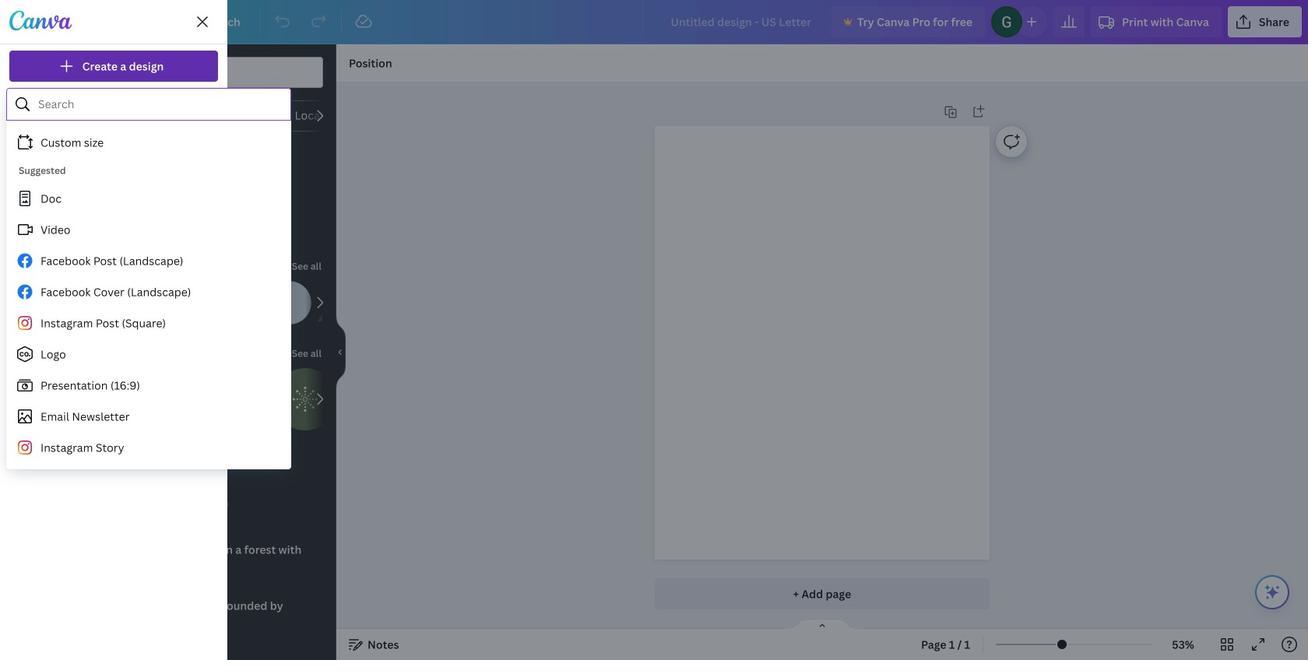 Task type: vqa. For each thing, say whether or not it's contained in the screenshot.
What is the print size for your custom hoodies and sweatshirts?
no



Task type: locate. For each thing, give the bounding box(es) containing it.
1 group from the left
[[69, 368, 131, 431]]

0 horizontal spatial group
[[69, 368, 131, 431]]

Design title text field
[[659, 6, 826, 37]]

show pages image
[[785, 619, 860, 631]]

add this line to the canvas image
[[168, 281, 212, 325]]

white circle shape image
[[268, 281, 312, 325]]

1 horizontal spatial group
[[137, 368, 199, 431]]

group
[[69, 368, 131, 431], [137, 368, 199, 431]]

list
[[9, 132, 218, 383]]

Search elements search field
[[100, 58, 292, 87]]

canva assistant image
[[1264, 584, 1282, 602]]

Search search field
[[38, 90, 280, 119]]

rounded square image
[[118, 281, 162, 325]]



Task type: describe. For each thing, give the bounding box(es) containing it.
main menu bar
[[0, 0, 1309, 44]]

side panel tab list
[[0, 44, 56, 661]]

minimal sleek utilitarian pinwheel image
[[69, 175, 131, 238]]

hide image
[[336, 315, 346, 390]]

triangle up image
[[318, 281, 361, 325]]

modern minimal sticker image
[[274, 368, 337, 431]]

square image
[[69, 281, 112, 325]]

2 group from the left
[[137, 368, 199, 431]]



